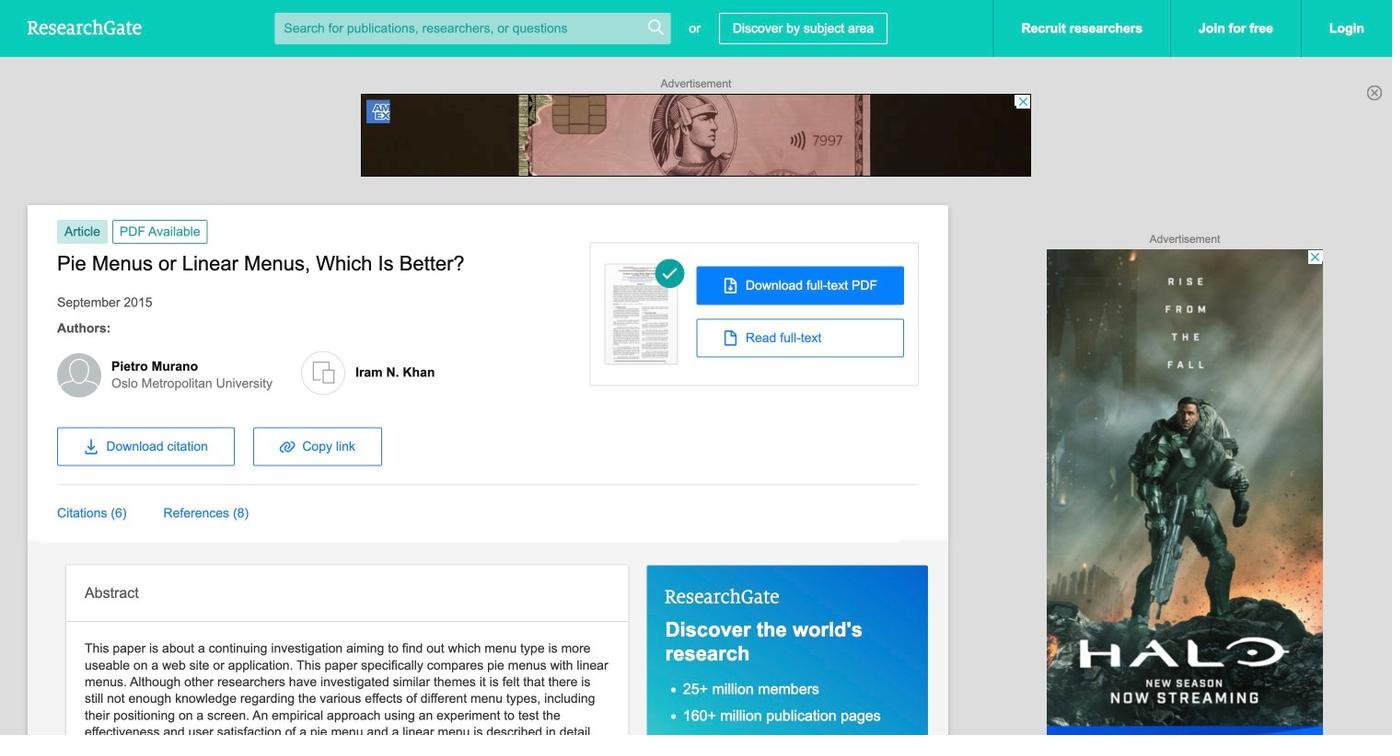 Task type: describe. For each thing, give the bounding box(es) containing it.
1 horizontal spatial researchgate logo image
[[665, 589, 780, 604]]

0 vertical spatial advertisement element
[[361, 94, 1031, 177]]

size s image
[[647, 18, 665, 36]]



Task type: vqa. For each thing, say whether or not it's contained in the screenshot.
'A larger unknown simple data table that contains one header-row and eight data rows (radio-transmitted sports schedule)'
no



Task type: locate. For each thing, give the bounding box(es) containing it.
0 horizontal spatial researchgate logo image
[[28, 19, 142, 35]]

researchgate logo image
[[28, 19, 142, 35], [665, 589, 780, 604]]

iram n. khan image
[[301, 351, 345, 395]]

0 horizontal spatial advertisement element
[[361, 94, 1031, 177]]

pietro murano at oslo metropolitan university image
[[57, 353, 101, 398]]

Search for publications, researchers, or questions field
[[275, 13, 671, 44]]

menu bar
[[39, 486, 844, 543]]

advertisement element
[[361, 94, 1031, 177], [1047, 250, 1323, 736]]

0 vertical spatial researchgate logo image
[[28, 19, 142, 35]]

navigation
[[39, 418, 919, 543]]

1 vertical spatial researchgate logo image
[[665, 589, 780, 604]]

1 vertical spatial advertisement element
[[1047, 250, 1323, 736]]

1 horizontal spatial advertisement element
[[1047, 250, 1323, 736]]

main content
[[28, 205, 1392, 736]]



